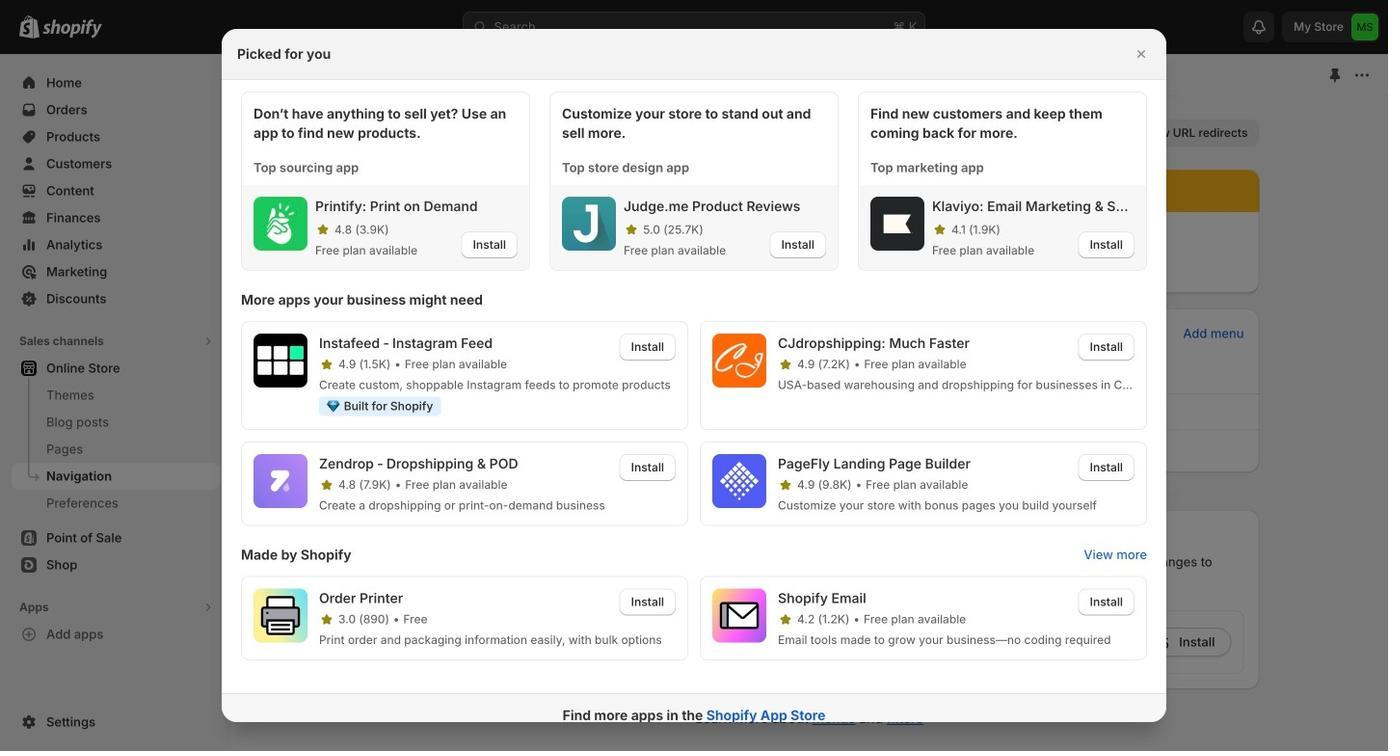 Task type: vqa. For each thing, say whether or not it's contained in the screenshot.
Built for Shopify image
yes



Task type: describe. For each thing, give the bounding box(es) containing it.
built for shopify image
[[327, 401, 340, 412]]



Task type: locate. For each thing, give the bounding box(es) containing it.
shopify image
[[42, 19, 102, 38]]

online store image
[[243, 66, 262, 85]]

dialog
[[0, 29, 1388, 737]]



